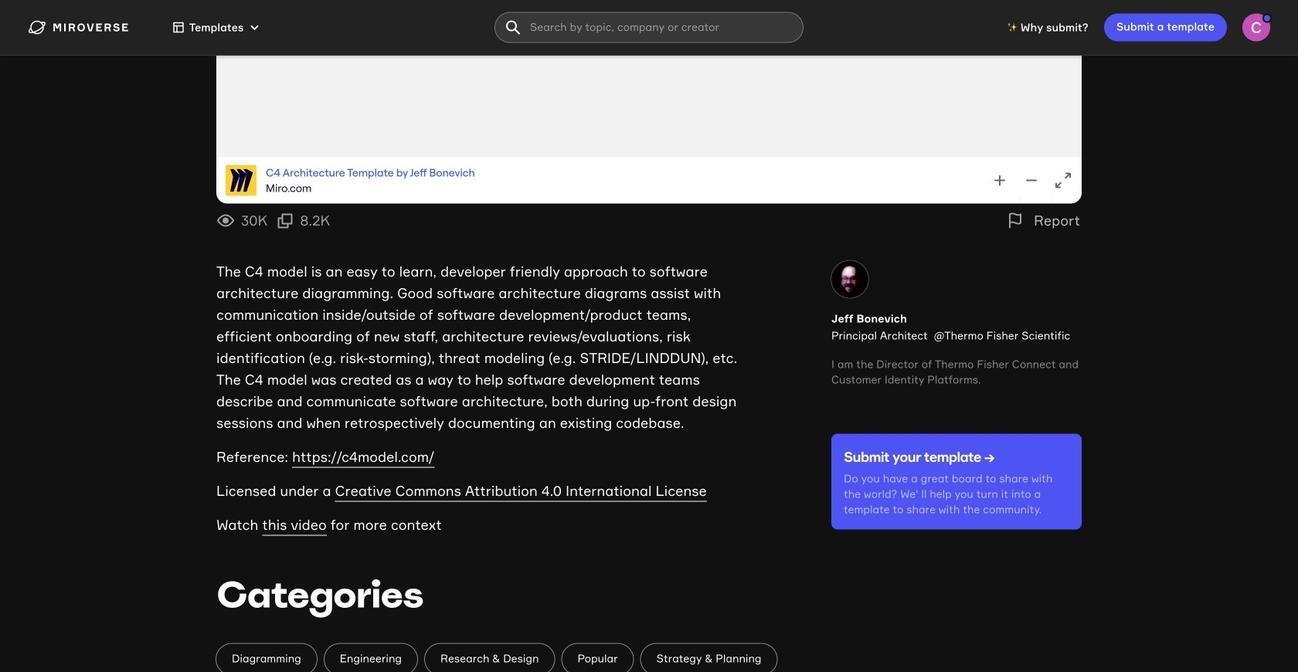 Task type: vqa. For each thing, say whether or not it's contained in the screenshot.
Chirpy Chipmunk profile image and settings
yes



Task type: describe. For each thing, give the bounding box(es) containing it.
Search by topic, company or creator search field
[[495, 12, 804, 43]]

chirpy chipmunk profile image and settings image
[[1243, 14, 1271, 41]]

jeff bonevich image image
[[832, 261, 869, 298]]



Task type: locate. For each thing, give the bounding box(es) containing it.
None search field
[[495, 12, 804, 43]]



